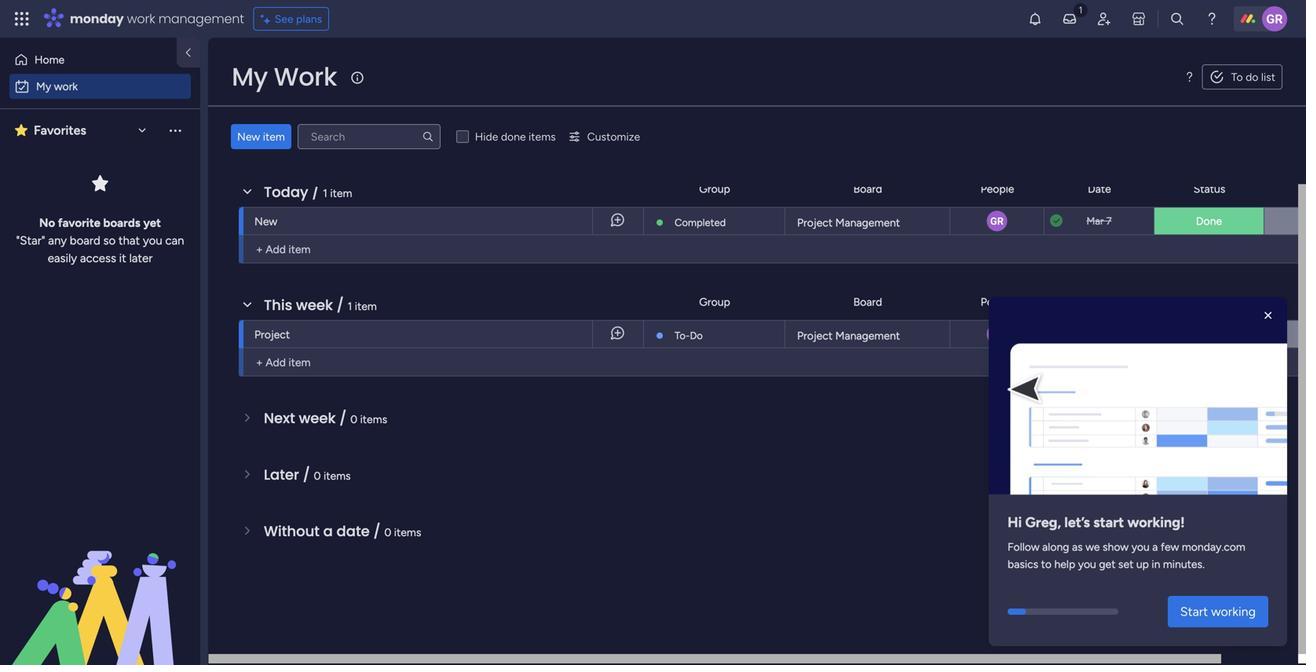 Task type: describe. For each thing, give the bounding box(es) containing it.
hi
[[1008, 514, 1022, 531]]

work
[[274, 59, 337, 94]]

minutes.
[[1163, 557, 1205, 571]]

help button
[[1226, 620, 1281, 646]]

to
[[1231, 70, 1243, 84]]

let's
[[1064, 514, 1090, 531]]

hide done items
[[475, 130, 556, 143]]

follow along as we show you a few monday.com basics to help you get set up in minutes.
[[1008, 540, 1245, 571]]

week for next
[[299, 408, 336, 428]]

greg robinson image
[[1262, 6, 1287, 31]]

hide
[[475, 130, 498, 143]]

1 inside today / 1 item
[[323, 187, 327, 200]]

2 + add item from the top
[[256, 356, 311, 369]]

later / 0 items
[[264, 465, 351, 485]]

any
[[48, 234, 67, 248]]

done
[[1196, 214, 1222, 228]]

to-do
[[675, 329, 703, 342]]

menu image
[[1183, 71, 1196, 83]]

mar for project
[[1086, 328, 1103, 340]]

v2 star 2 image
[[15, 121, 27, 140]]

"star"
[[16, 234, 45, 248]]

boards
[[103, 216, 140, 230]]

notifications image
[[1027, 11, 1043, 27]]

/ right later
[[303, 465, 310, 485]]

search image
[[422, 130, 434, 143]]

date
[[337, 521, 370, 542]]

update feed image
[[1062, 11, 1077, 27]]

items inside next week / 0 items
[[360, 413, 387, 426]]

along
[[1042, 540, 1069, 553]]

without
[[264, 521, 320, 542]]

you inside no favorite boards yet "star" any board so that you can easily access it later
[[143, 234, 162, 248]]

8
[[1106, 328, 1112, 340]]

select product image
[[14, 11, 30, 27]]

1 inside the 'this week / 1 item'
[[348, 300, 352, 313]]

1 + add item from the top
[[256, 243, 311, 256]]

1 add from the top
[[266, 243, 286, 256]]

customize
[[587, 130, 640, 143]]

/ right today at the left of page
[[312, 182, 319, 202]]

status for /
[[1193, 295, 1225, 309]]

1 project management from the top
[[797, 216, 900, 229]]

plans
[[296, 12, 322, 26]]

favorites
[[34, 123, 86, 138]]

greg,
[[1025, 514, 1061, 531]]

start working
[[1180, 604, 1256, 619]]

done
[[501, 130, 526, 143]]

2 project management link from the top
[[795, 321, 940, 348]]

help
[[1054, 557, 1075, 571]]

so
[[103, 234, 116, 248]]

customize button
[[562, 124, 646, 149]]

we
[[1085, 540, 1100, 553]]

monday marketplace image
[[1131, 11, 1147, 27]]

start
[[1093, 514, 1124, 531]]

my for my work
[[36, 80, 51, 93]]

home
[[35, 53, 65, 66]]

v2 done deadline image
[[1050, 214, 1063, 229]]

work for my
[[54, 80, 78, 93]]

0 inside later / 0 items
[[314, 469, 321, 483]]

close image
[[1260, 308, 1276, 324]]

without a date / 0 items
[[264, 521, 421, 542]]

item inside button
[[263, 130, 285, 143]]

management for 1st project management link
[[835, 216, 900, 229]]

/ right dates at the left of the page
[[343, 126, 350, 146]]

board
[[70, 234, 100, 248]]

can
[[165, 234, 184, 248]]

past dates /
[[264, 126, 354, 146]]

1 + from the top
[[256, 243, 263, 256]]

that
[[118, 234, 140, 248]]

new item
[[237, 130, 285, 143]]

to-
[[675, 329, 690, 342]]

my work option
[[9, 74, 191, 99]]

1 vertical spatial you
[[1131, 540, 1150, 553]]

do
[[690, 329, 703, 342]]

follow
[[1008, 540, 1040, 553]]

7
[[1106, 215, 1112, 227]]

completed
[[675, 216, 726, 229]]

home link
[[9, 47, 167, 72]]

0 inside next week / 0 items
[[350, 413, 357, 426]]

my work
[[36, 80, 78, 93]]

items inside without a date / 0 items
[[394, 526, 421, 539]]

this
[[264, 295, 292, 315]]

few
[[1161, 540, 1179, 553]]

basics
[[1008, 557, 1038, 571]]

work for monday
[[127, 10, 155, 27]]

my work link
[[9, 74, 191, 99]]

greg robinson image
[[985, 209, 1009, 233]]

new item button
[[231, 124, 291, 149]]

/ right date
[[373, 521, 381, 542]]

later
[[129, 251, 153, 265]]

monday.com
[[1182, 540, 1245, 553]]

mar 8
[[1086, 328, 1112, 340]]

not started
[[1180, 327, 1238, 341]]

dates
[[298, 126, 339, 146]]

monday work management
[[70, 10, 244, 27]]

2 add from the top
[[266, 356, 286, 369]]

item inside the 'this week / 1 item'
[[355, 300, 377, 313]]

1 image
[[1074, 1, 1088, 18]]

no favorite boards yet "star" any board so that you can easily access it later
[[16, 216, 184, 265]]

item inside today / 1 item
[[330, 187, 352, 200]]



Task type: locate. For each thing, give the bounding box(es) containing it.
my
[[232, 59, 268, 94], [36, 80, 51, 93]]

people for /
[[981, 295, 1014, 309]]

set
[[1118, 557, 1134, 571]]

management
[[158, 10, 244, 27]]

in
[[1152, 557, 1160, 571]]

project management
[[797, 216, 900, 229], [797, 329, 900, 342]]

new down today at the left of page
[[254, 215, 277, 228]]

week for this
[[296, 295, 333, 315]]

0 vertical spatial group
[[699, 182, 730, 196]]

0 vertical spatial you
[[143, 234, 162, 248]]

board for /
[[853, 295, 882, 309]]

mar 7
[[1086, 215, 1112, 227]]

work right monday
[[127, 10, 155, 27]]

past
[[264, 126, 295, 146]]

1 vertical spatial add
[[266, 356, 286, 369]]

0 vertical spatial new
[[237, 130, 260, 143]]

it
[[119, 251, 126, 265]]

date for /
[[1088, 295, 1111, 309]]

0 vertical spatial lottie animation element
[[989, 297, 1287, 500]]

board for 1
[[853, 182, 882, 196]]

1 vertical spatial management
[[835, 329, 900, 342]]

2 vertical spatial you
[[1078, 557, 1096, 571]]

management
[[835, 216, 900, 229], [835, 329, 900, 342]]

1 vertical spatial mar
[[1086, 328, 1103, 340]]

0 vertical spatial date
[[1088, 182, 1111, 196]]

you down we
[[1078, 557, 1096, 571]]

Filter dashboard by text search field
[[297, 124, 440, 149]]

mar
[[1086, 215, 1104, 227], [1086, 328, 1103, 340]]

status up "done"
[[1193, 182, 1225, 196]]

start working button
[[1168, 596, 1268, 627]]

2 board from the top
[[853, 295, 882, 309]]

0 horizontal spatial you
[[143, 234, 162, 248]]

0 up later / 0 items
[[350, 413, 357, 426]]

see plans button
[[253, 7, 329, 31]]

to
[[1041, 557, 1052, 571]]

0 vertical spatial lottie animation image
[[989, 303, 1287, 500]]

favorite
[[58, 216, 100, 230]]

2 status from the top
[[1193, 295, 1225, 309]]

1 vertical spatial project management link
[[795, 321, 940, 348]]

2 group from the top
[[699, 295, 730, 309]]

work inside 'option'
[[54, 80, 78, 93]]

monday
[[70, 10, 124, 27]]

0 vertical spatial people
[[981, 182, 1014, 196]]

week right the next
[[299, 408, 336, 428]]

date up mar 7
[[1088, 182, 1111, 196]]

0 vertical spatial 0
[[350, 413, 357, 426]]

new for new
[[254, 215, 277, 228]]

0 vertical spatial status
[[1193, 182, 1225, 196]]

status
[[1193, 182, 1225, 196], [1193, 295, 1225, 309]]

0 horizontal spatial 0
[[314, 469, 321, 483]]

1 horizontal spatial 0
[[350, 413, 357, 426]]

help
[[1239, 625, 1268, 641]]

1 project management link from the top
[[795, 208, 940, 234]]

date
[[1088, 182, 1111, 196], [1088, 295, 1111, 309]]

my for my work
[[232, 59, 268, 94]]

1 vertical spatial project management
[[797, 329, 900, 342]]

/ right the next
[[339, 408, 347, 428]]

up
[[1136, 557, 1149, 571]]

1 horizontal spatial lottie animation image
[[989, 303, 1287, 500]]

project
[[797, 216, 833, 229], [254, 328, 290, 341], [797, 329, 833, 342]]

next week / 0 items
[[264, 408, 387, 428]]

1 vertical spatial people
[[981, 295, 1014, 309]]

mar for new
[[1086, 215, 1104, 227]]

0 inside without a date / 0 items
[[384, 526, 391, 539]]

invite members image
[[1096, 11, 1112, 27]]

you up up
[[1131, 540, 1150, 553]]

new left past
[[237, 130, 260, 143]]

my down home
[[36, 80, 51, 93]]

1 vertical spatial group
[[699, 295, 730, 309]]

1 right today at the left of page
[[323, 187, 327, 200]]

people for 1
[[981, 182, 1014, 196]]

new
[[237, 130, 260, 143], [254, 215, 277, 228]]

see
[[275, 12, 293, 26]]

my work
[[232, 59, 337, 94]]

a
[[323, 521, 333, 542], [1152, 540, 1158, 553]]

2 date from the top
[[1088, 295, 1111, 309]]

mar left 7
[[1086, 215, 1104, 227]]

0
[[350, 413, 357, 426], [314, 469, 321, 483], [384, 526, 391, 539]]

group for /
[[699, 295, 730, 309]]

add up the next
[[266, 356, 286, 369]]

2 vertical spatial 0
[[384, 526, 391, 539]]

later
[[264, 465, 299, 485]]

/ right this
[[337, 295, 344, 315]]

1 vertical spatial work
[[54, 80, 78, 93]]

you
[[143, 234, 162, 248], [1131, 540, 1150, 553], [1078, 557, 1096, 571]]

1 vertical spatial lottie animation element
[[0, 507, 200, 665]]

status for 1
[[1193, 182, 1225, 196]]

2 + from the top
[[256, 356, 263, 369]]

0 right date
[[384, 526, 391, 539]]

hi greg, let's start working!
[[1008, 514, 1185, 531]]

1 horizontal spatial a
[[1152, 540, 1158, 553]]

working
[[1211, 604, 1256, 619]]

group for 1
[[699, 182, 730, 196]]

this week / 1 item
[[264, 295, 377, 315]]

1 management from the top
[[835, 216, 900, 229]]

today
[[264, 182, 308, 202]]

items inside later / 0 items
[[324, 469, 351, 483]]

0 horizontal spatial lottie animation image
[[0, 507, 200, 665]]

2 project management from the top
[[797, 329, 900, 342]]

start
[[1180, 604, 1208, 619]]

1 horizontal spatial 1
[[348, 300, 352, 313]]

to do list button
[[1202, 64, 1282, 90]]

1 vertical spatial + add item
[[256, 356, 311, 369]]

1 board from the top
[[853, 182, 882, 196]]

new inside button
[[237, 130, 260, 143]]

1 horizontal spatial you
[[1078, 557, 1096, 571]]

see plans
[[275, 12, 322, 26]]

week
[[296, 295, 333, 315], [299, 408, 336, 428]]

2 horizontal spatial 0
[[384, 526, 391, 539]]

0 horizontal spatial 1
[[323, 187, 327, 200]]

lottie animation image for lottie animation "element" to the left
[[0, 507, 200, 665]]

0 vertical spatial + add item
[[256, 243, 311, 256]]

favorites options image
[[167, 122, 183, 138]]

1 vertical spatial 0
[[314, 469, 321, 483]]

access
[[80, 251, 116, 265]]

+ add item up the next
[[256, 356, 311, 369]]

2 horizontal spatial you
[[1131, 540, 1150, 553]]

group
[[699, 182, 730, 196], [699, 295, 730, 309]]

0 vertical spatial work
[[127, 10, 155, 27]]

1 group from the top
[[699, 182, 730, 196]]

working!
[[1127, 514, 1185, 531]]

0 horizontal spatial my
[[36, 80, 51, 93]]

0 vertical spatial management
[[835, 216, 900, 229]]

date for 1
[[1088, 182, 1111, 196]]

lottie animation image
[[989, 303, 1287, 500], [0, 507, 200, 665]]

1 right this
[[348, 300, 352, 313]]

yet
[[143, 216, 161, 230]]

group up completed
[[699, 182, 730, 196]]

2 people from the top
[[981, 295, 1014, 309]]

not
[[1180, 327, 1199, 341]]

started
[[1202, 327, 1238, 341]]

show
[[1103, 540, 1129, 553]]

list
[[1261, 70, 1275, 84]]

1 horizontal spatial work
[[127, 10, 155, 27]]

people
[[981, 182, 1014, 196], [981, 295, 1014, 309]]

0 vertical spatial add
[[266, 243, 286, 256]]

group up do
[[699, 295, 730, 309]]

help image
[[1204, 11, 1220, 27]]

my left work
[[232, 59, 268, 94]]

0 vertical spatial project management link
[[795, 208, 940, 234]]

a left date
[[323, 521, 333, 542]]

1 horizontal spatial lottie animation element
[[989, 297, 1287, 500]]

0 right later
[[314, 469, 321, 483]]

0 vertical spatial project management
[[797, 216, 900, 229]]

2 management from the top
[[835, 329, 900, 342]]

add up this
[[266, 243, 286, 256]]

1 horizontal spatial my
[[232, 59, 268, 94]]

1 vertical spatial date
[[1088, 295, 1111, 309]]

1
[[323, 187, 327, 200], [348, 300, 352, 313]]

+
[[256, 243, 263, 256], [256, 356, 263, 369]]

my inside 'option'
[[36, 80, 51, 93]]

progress bar
[[1008, 609, 1026, 615]]

lottie animation element
[[989, 297, 1287, 500], [0, 507, 200, 665]]

1 vertical spatial board
[[853, 295, 882, 309]]

1 vertical spatial +
[[256, 356, 263, 369]]

a inside 'follow along as we show you a few monday.com basics to help you get set up in minutes.'
[[1152, 540, 1158, 553]]

favorites button
[[11, 117, 153, 144]]

mar left 8
[[1086, 328, 1103, 340]]

work
[[127, 10, 155, 27], [54, 80, 78, 93]]

lottie animation image for lottie animation "element" to the right
[[989, 303, 1287, 500]]

management for first project management link from the bottom of the page
[[835, 329, 900, 342]]

status up not started
[[1193, 295, 1225, 309]]

do
[[1246, 70, 1258, 84]]

0 vertical spatial board
[[853, 182, 882, 196]]

to do list
[[1231, 70, 1275, 84]]

0 vertical spatial 1
[[323, 187, 327, 200]]

date up mar 8
[[1088, 295, 1111, 309]]

as
[[1072, 540, 1083, 553]]

+ add item up this
[[256, 243, 311, 256]]

None search field
[[297, 124, 440, 149]]

easily
[[48, 251, 77, 265]]

work down home
[[54, 80, 78, 93]]

1 date from the top
[[1088, 182, 1111, 196]]

1 people from the top
[[981, 182, 1014, 196]]

week right this
[[296, 295, 333, 315]]

a left few
[[1152, 540, 1158, 553]]

1 status from the top
[[1193, 182, 1225, 196]]

1 vertical spatial status
[[1193, 295, 1225, 309]]

0 horizontal spatial work
[[54, 80, 78, 93]]

today / 1 item
[[264, 182, 352, 202]]

0 vertical spatial week
[[296, 295, 333, 315]]

item
[[263, 130, 285, 143], [330, 187, 352, 200], [289, 243, 311, 256], [355, 300, 377, 313], [289, 356, 311, 369]]

get
[[1099, 557, 1116, 571]]

items
[[529, 130, 556, 143], [360, 413, 387, 426], [324, 469, 351, 483], [394, 526, 421, 539]]

no
[[39, 216, 55, 230]]

new for new item
[[237, 130, 260, 143]]

0 horizontal spatial lottie animation element
[[0, 507, 200, 665]]

search everything image
[[1169, 11, 1185, 27]]

1 vertical spatial week
[[299, 408, 336, 428]]

0 horizontal spatial a
[[323, 521, 333, 542]]

+ add item
[[256, 243, 311, 256], [256, 356, 311, 369]]

1 vertical spatial 1
[[348, 300, 352, 313]]

project management link
[[795, 208, 940, 234], [795, 321, 940, 348]]

0 vertical spatial +
[[256, 243, 263, 256]]

next
[[264, 408, 295, 428]]

1 vertical spatial new
[[254, 215, 277, 228]]

1 vertical spatial lottie animation image
[[0, 507, 200, 665]]

0 vertical spatial mar
[[1086, 215, 1104, 227]]

you down yet
[[143, 234, 162, 248]]

home option
[[9, 47, 167, 72]]



Task type: vqa. For each thing, say whether or not it's contained in the screenshot.
2 inside the TODAY / 2 ITEMS
no



